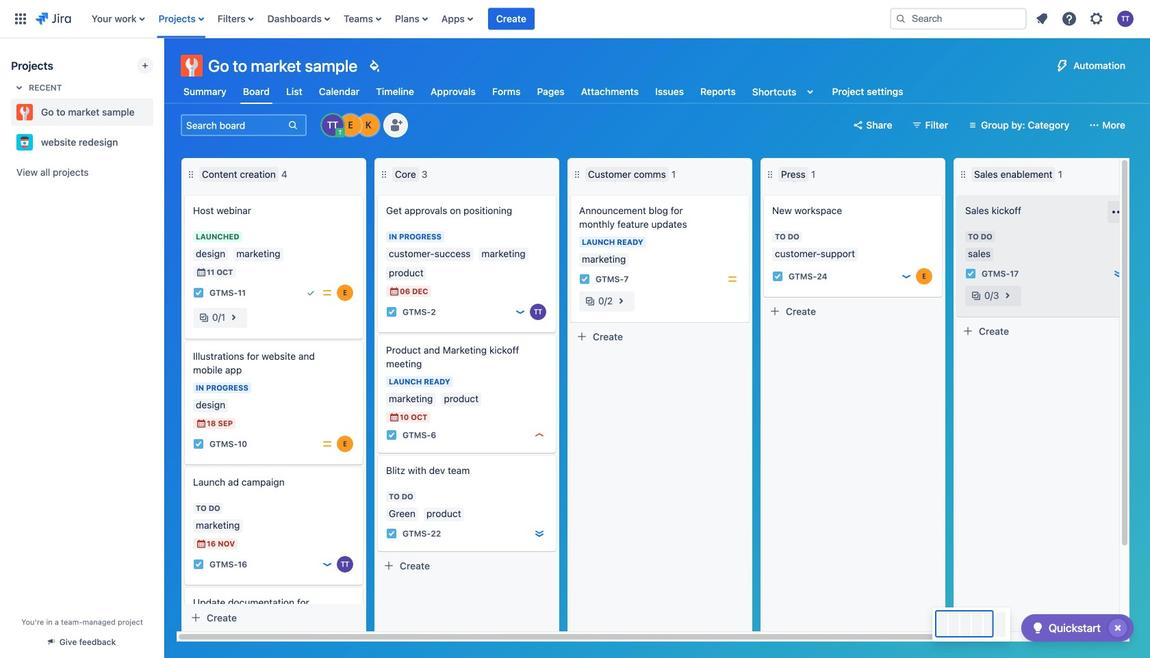 Task type: vqa. For each thing, say whether or not it's contained in the screenshot.
Create to the top
no



Task type: locate. For each thing, give the bounding box(es) containing it.
content creation element
[[199, 167, 279, 182]]

show subtasks image
[[613, 293, 629, 309], [225, 309, 242, 326]]

0 vertical spatial add to starred image
[[149, 104, 166, 120]]

task image
[[965, 268, 976, 279], [772, 271, 783, 282], [193, 288, 204, 298], [386, 307, 397, 318], [386, 430, 397, 441], [386, 529, 397, 539]]

2 vertical spatial task image
[[193, 559, 204, 570]]

due date: 11 october 2023 image
[[196, 267, 207, 278], [196, 267, 207, 278]]

tab list
[[173, 79, 914, 104]]

0 horizontal spatial lowest image
[[534, 529, 545, 539]]

0 horizontal spatial list
[[85, 0, 879, 38]]

help image
[[1061, 11, 1078, 27]]

due date: 06 december 2023 image
[[389, 286, 400, 297], [389, 286, 400, 297]]

1 horizontal spatial create image
[[756, 186, 772, 203]]

0 horizontal spatial create image
[[177, 332, 193, 348]]

medium image
[[727, 274, 738, 285], [322, 439, 333, 450]]

0 vertical spatial low image
[[901, 271, 912, 282]]

card actions menu image
[[1110, 204, 1127, 220]]

1 horizontal spatial medium image
[[727, 274, 738, 285]]

1 vertical spatial lowest image
[[534, 529, 545, 539]]

add to starred image
[[149, 104, 166, 120], [149, 134, 166, 151]]

terry turtle image
[[530, 304, 546, 320]]

primary element
[[8, 0, 879, 38]]

jira image
[[36, 11, 71, 27], [36, 11, 71, 27]]

low image
[[901, 271, 912, 282], [515, 307, 526, 318]]

create image
[[756, 186, 772, 203], [177, 332, 193, 348]]

0 vertical spatial create image
[[756, 186, 772, 203]]

1 horizontal spatial low image
[[901, 271, 912, 282]]

0 horizontal spatial eloisefrancis23 image
[[337, 285, 353, 301]]

set project background image
[[366, 58, 382, 74]]

1 vertical spatial task image
[[193, 439, 204, 450]]

low image
[[322, 559, 333, 570]]

customer comms element
[[585, 167, 669, 182]]

eloisefrancis23 image
[[916, 268, 932, 285], [337, 285, 353, 301]]

None search field
[[890, 8, 1027, 30]]

due date: 10 october 2023 image
[[389, 412, 400, 423], [389, 412, 400, 423]]

1 horizontal spatial lowest image
[[1113, 268, 1124, 279]]

task image
[[579, 274, 590, 285], [193, 439, 204, 450], [193, 559, 204, 570]]

due date: 18 september 2023 image
[[196, 418, 207, 429], [196, 418, 207, 429]]

banner
[[0, 0, 1150, 38]]

1 horizontal spatial show subtasks image
[[613, 293, 629, 309]]

lowest image
[[1113, 268, 1124, 279], [534, 529, 545, 539]]

your profile and settings image
[[1117, 11, 1134, 27]]

0 vertical spatial task image
[[579, 274, 590, 285]]

1 vertical spatial add to starred image
[[149, 134, 166, 151]]

0 horizontal spatial medium image
[[322, 439, 333, 450]]

sidebar navigation image
[[149, 55, 179, 82]]

1 vertical spatial low image
[[515, 307, 526, 318]]

core element
[[392, 167, 419, 182]]

0 vertical spatial medium image
[[727, 274, 738, 285]]

create image
[[177, 186, 193, 203], [370, 186, 386, 203], [563, 186, 579, 203], [370, 326, 386, 342], [370, 446, 386, 463], [177, 458, 193, 474], [177, 579, 193, 595]]

terry turtle image
[[337, 557, 353, 573]]

list
[[85, 0, 879, 38], [1030, 7, 1142, 31]]

0 horizontal spatial low image
[[515, 307, 526, 318]]

list item
[[488, 0, 535, 38]]

2 add to starred image from the top
[[149, 134, 166, 151]]

medium image
[[322, 288, 333, 298]]

create project image
[[140, 60, 151, 71]]

due date: 16 november 2023 image
[[196, 539, 207, 550], [196, 539, 207, 550]]



Task type: describe. For each thing, give the bounding box(es) containing it.
1 horizontal spatial eloisefrancis23 image
[[916, 268, 932, 285]]

notifications image
[[1034, 11, 1050, 27]]

automation image
[[1054, 58, 1071, 74]]

1 vertical spatial medium image
[[322, 439, 333, 450]]

check image
[[1030, 620, 1046, 637]]

done image
[[305, 288, 316, 298]]

settings image
[[1089, 11, 1105, 27]]

collapse recent projects image
[[11, 79, 27, 96]]

add people image
[[387, 117, 404, 134]]

low image for terry turtle icon at the top
[[515, 307, 526, 318]]

search image
[[895, 13, 906, 24]]

dismiss quickstart image
[[1107, 618, 1129, 639]]

collapse image
[[1114, 166, 1130, 183]]

task image for terry turtle image
[[193, 559, 204, 570]]

sales enablement element
[[971, 167, 1055, 182]]

1 add to starred image from the top
[[149, 104, 166, 120]]

Search board text field
[[182, 116, 286, 135]]

1 vertical spatial create image
[[177, 332, 193, 348]]

done image
[[305, 288, 316, 298]]

1 horizontal spatial list
[[1030, 7, 1142, 31]]

appswitcher icon image
[[12, 11, 29, 27]]

eloisefrancis23 image
[[337, 436, 353, 453]]

high image
[[534, 430, 545, 441]]

show subtasks image
[[999, 288, 1016, 304]]

low image for rightmost eloisefrancis23 icon
[[901, 271, 912, 282]]

press element
[[778, 167, 808, 182]]

0 horizontal spatial show subtasks image
[[225, 309, 242, 326]]

Search field
[[890, 8, 1027, 30]]

0 vertical spatial lowest image
[[1113, 268, 1124, 279]]

task image for eloisefrancis23 image
[[193, 439, 204, 450]]



